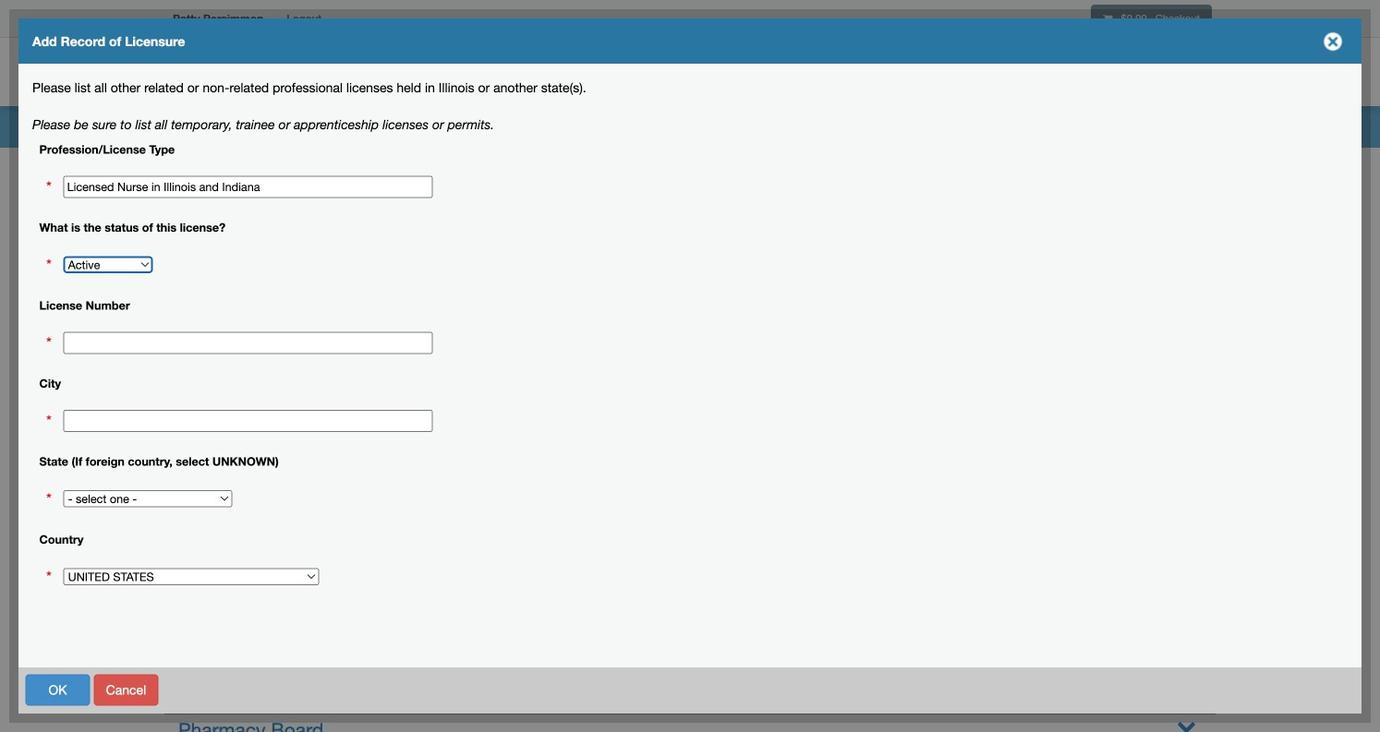 Task type: vqa. For each thing, say whether or not it's contained in the screenshot.
topmost chevron down icon
no



Task type: describe. For each thing, give the bounding box(es) containing it.
close window image
[[1318, 27, 1348, 56]]

close window image
[[1318, 27, 1348, 56]]

chevron down image
[[1177, 656, 1196, 675]]

shopping cart image
[[1103, 13, 1113, 24]]

chevron down image
[[1177, 717, 1196, 733]]



Task type: locate. For each thing, give the bounding box(es) containing it.
None button
[[25, 675, 90, 706], [94, 675, 158, 706], [241, 675, 315, 706], [318, 675, 369, 706], [1226, 675, 1341, 706], [25, 675, 90, 706], [94, 675, 158, 706], [241, 675, 315, 706], [318, 675, 369, 706], [1226, 675, 1341, 706]]

None text field
[[63, 176, 433, 198], [63, 332, 433, 354], [63, 410, 433, 432], [63, 176, 433, 198], [63, 332, 433, 354], [63, 410, 433, 432]]

illinois department of financial and professional regulation image
[[164, 42, 585, 101]]



